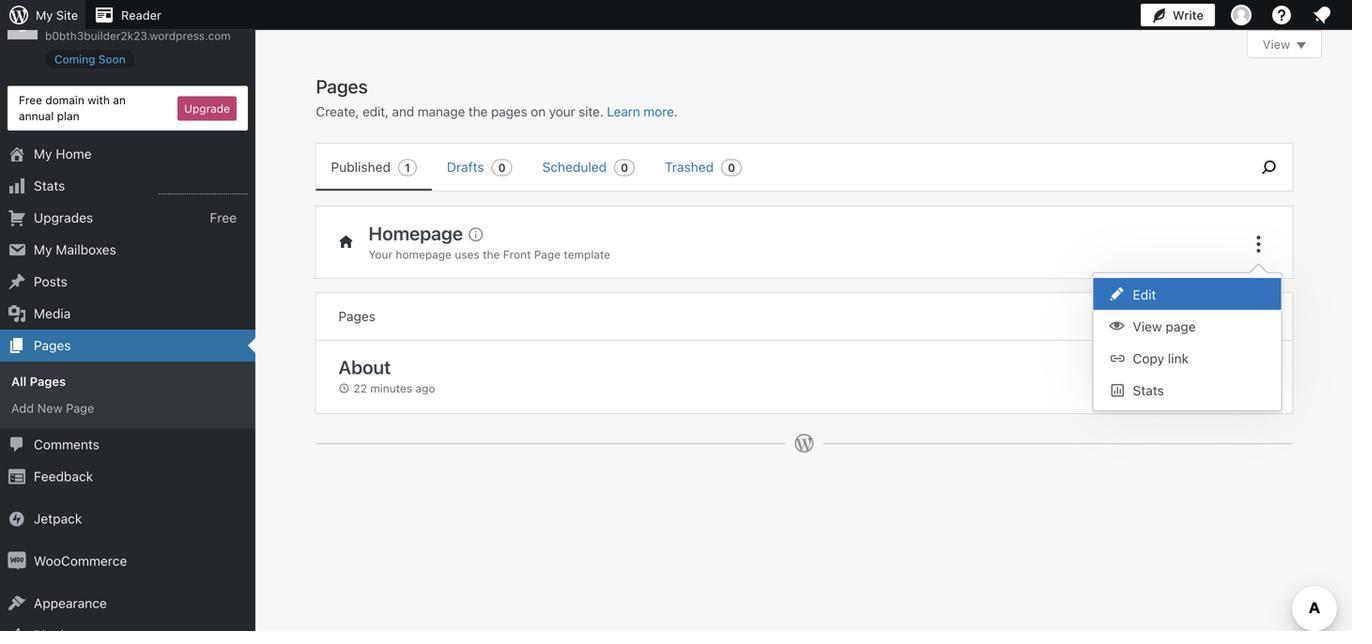Task type: describe. For each thing, give the bounding box(es) containing it.
free domain with an annual plan
[[19, 93, 126, 122]]

free for free domain with an annual plan
[[19, 93, 42, 107]]

the inside pages create, edit, and manage the pages on your site. learn more .
[[469, 104, 488, 119]]

title
[[72, 10, 98, 25]]

uses
[[455, 248, 480, 261]]

copy link button
[[1094, 342, 1282, 374]]

view for view page
[[1133, 319, 1162, 334]]

my profile image
[[1231, 5, 1252, 25]]

help image
[[1271, 4, 1293, 26]]

minutes
[[370, 382, 412, 395]]

.
[[674, 104, 678, 119]]

your
[[369, 248, 393, 261]]

add for add new page
[[1187, 310, 1208, 323]]

manage
[[418, 104, 465, 119]]

jetpack link
[[0, 503, 255, 535]]

my for my home
[[34, 146, 52, 162]]

stats link
[[0, 170, 255, 202]]

all pages
[[11, 374, 66, 388]]

reader link
[[86, 0, 169, 30]]

stats inside button
[[1133, 383, 1164, 398]]

0 vertical spatial stats
[[34, 178, 65, 194]]

edit,
[[363, 104, 389, 119]]

homepage link
[[369, 222, 491, 244]]

more information image
[[467, 225, 484, 242]]

add new page link
[[0, 395, 255, 421]]

feedback
[[34, 469, 93, 484]]

img image for woocommerce
[[8, 552, 26, 571]]

highest hourly views 0 image
[[159, 182, 248, 194]]

on
[[531, 104, 546, 119]]

view for view
[[1263, 37, 1290, 51]]

edit link
[[1094, 278, 1282, 310]]

appearance
[[34, 595, 107, 611]]

22
[[354, 382, 367, 395]]

posts link
[[0, 266, 255, 298]]

1 vertical spatial the
[[483, 248, 500, 261]]

toggle menu image
[[1248, 233, 1270, 255]]

ago
[[416, 382, 435, 395]]

site title b0bth3builder2k23.wordpress.com
[[45, 10, 231, 42]]

mailboxes
[[56, 242, 116, 257]]

1 vertical spatial page
[[66, 401, 94, 415]]

menu containing published
[[316, 144, 1236, 191]]

site up coming
[[56, 8, 78, 22]]

all
[[11, 374, 27, 388]]

domain
[[45, 93, 84, 107]]

and
[[392, 104, 414, 119]]

1 horizontal spatial page
[[534, 248, 561, 261]]

pages create, edit, and manage the pages on your site. learn more .
[[316, 75, 678, 119]]

learn more
[[607, 104, 674, 119]]

template
[[564, 248, 611, 261]]

your
[[549, 104, 575, 119]]

coming soon
[[54, 53, 125, 66]]

page inside button
[[1166, 319, 1196, 334]]

my for my site
[[36, 8, 53, 22]]

add new page
[[1187, 310, 1263, 323]]

manage your notifications image
[[1311, 4, 1334, 26]]

write link
[[1141, 0, 1215, 30]]

front
[[503, 248, 531, 261]]

homepage
[[369, 222, 463, 244]]

woocommerce
[[34, 553, 127, 569]]

main content containing pages
[[316, 30, 1322, 472]]

comments
[[34, 437, 99, 452]]

new
[[37, 401, 63, 415]]

drafts
[[447, 159, 484, 175]]

all pages link
[[0, 368, 255, 395]]

view page
[[1133, 319, 1196, 334]]

upgrade button
[[178, 96, 237, 120]]

homepage
[[396, 248, 452, 261]]

view button
[[1247, 30, 1322, 58]]

free for free
[[210, 210, 237, 225]]

0 for drafts
[[498, 161, 506, 174]]

coming
[[54, 53, 95, 66]]

feedback link
[[0, 461, 255, 493]]

my site
[[36, 8, 78, 22]]

with
[[88, 93, 110, 107]]

reader
[[121, 8, 161, 22]]



Task type: vqa. For each thing, say whether or not it's contained in the screenshot.
My shopping cart image in the top of the page
no



Task type: locate. For each thing, give the bounding box(es) containing it.
learn more link
[[607, 104, 674, 119]]

0 for scheduled
[[621, 161, 628, 174]]

view
[[1263, 37, 1290, 51], [1133, 319, 1162, 334]]

main content
[[316, 30, 1322, 472]]

soon
[[98, 53, 125, 66]]

stats button
[[1094, 374, 1282, 406]]

1 horizontal spatial free
[[210, 210, 237, 225]]

0 vertical spatial menu
[[316, 144, 1236, 191]]

0 horizontal spatial add
[[11, 401, 34, 415]]

1 vertical spatial img image
[[8, 552, 26, 571]]

my up posts
[[34, 242, 52, 257]]

1 img image from the top
[[8, 509, 26, 528]]

0 horizontal spatial free
[[19, 93, 42, 107]]

menu containing edit
[[1094, 273, 1282, 410]]

pages down media
[[34, 338, 71, 353]]

1
[[405, 161, 410, 174]]

free up annual plan
[[19, 93, 42, 107]]

upgrades
[[34, 210, 93, 225]]

site.
[[579, 104, 604, 119]]

create,
[[316, 104, 359, 119]]

site left title
[[45, 10, 68, 25]]

home
[[56, 146, 92, 162]]

my
[[36, 8, 53, 22], [34, 146, 52, 162], [34, 242, 52, 257]]

free inside free domain with an annual plan
[[19, 93, 42, 107]]

1 horizontal spatial page
[[1236, 310, 1263, 323]]

img image
[[8, 509, 26, 528], [8, 552, 26, 571]]

1 horizontal spatial stats
[[1133, 383, 1164, 398]]

trashed
[[665, 159, 714, 175]]

pages
[[491, 104, 527, 119]]

2 vertical spatial my
[[34, 242, 52, 257]]

22 minutes ago link
[[339, 380, 446, 397]]

about
[[339, 356, 391, 378]]

free down highest hourly views 0 image
[[210, 210, 237, 225]]

pages up about "link"
[[339, 309, 376, 324]]

0 horizontal spatial page
[[1166, 319, 1196, 334]]

scheduled
[[542, 159, 607, 175]]

0 vertical spatial img image
[[8, 509, 26, 528]]

2 horizontal spatial 0
[[728, 161, 735, 174]]

write
[[1173, 8, 1204, 22]]

0 horizontal spatial stats
[[34, 178, 65, 194]]

img image inside woocommerce link
[[8, 552, 26, 571]]

view up the copy
[[1133, 319, 1162, 334]]

2 img image from the top
[[8, 552, 26, 571]]

closed image
[[1297, 42, 1306, 49]]

my mailboxes link
[[0, 234, 255, 266]]

jetpack
[[34, 511, 82, 526]]

stats down my home
[[34, 178, 65, 194]]

1 horizontal spatial add
[[1187, 310, 1208, 323]]

link
[[1168, 351, 1189, 366]]

0 right scheduled
[[621, 161, 628, 174]]

about link
[[339, 356, 391, 378]]

1 vertical spatial menu
[[1094, 273, 1282, 410]]

edit
[[1133, 287, 1156, 302]]

img image for jetpack
[[8, 509, 26, 528]]

open search image
[[1246, 156, 1293, 178]]

pages link
[[0, 330, 255, 362]]

view left closed image
[[1263, 37, 1290, 51]]

site
[[56, 8, 78, 22], [45, 10, 68, 25]]

pages up create,
[[316, 75, 368, 97]]

0 for trashed
[[728, 161, 735, 174]]

media link
[[0, 298, 255, 330]]

2 0 from the left
[[621, 161, 628, 174]]

page right the new
[[66, 401, 94, 415]]

1 horizontal spatial view
[[1263, 37, 1290, 51]]

page
[[534, 248, 561, 261], [66, 401, 94, 415]]

copy link
[[1133, 351, 1189, 366]]

add down all
[[11, 401, 34, 415]]

your homepage uses the front page template
[[369, 248, 611, 261]]

1 vertical spatial free
[[210, 210, 237, 225]]

published
[[331, 159, 391, 175]]

my home link
[[0, 138, 255, 170]]

tooltip
[[1083, 263, 1282, 411]]

upgrade
[[184, 102, 230, 115]]

the left "pages"
[[469, 104, 488, 119]]

menu
[[316, 144, 1236, 191], [1094, 273, 1282, 410]]

img image left jetpack
[[8, 509, 26, 528]]

add
[[1187, 310, 1208, 323], [11, 401, 34, 415]]

woocommerce link
[[0, 545, 255, 577]]

1 vertical spatial view
[[1133, 319, 1162, 334]]

pages up the new
[[30, 374, 66, 388]]

1 horizontal spatial 0
[[621, 161, 628, 174]]

add new page link
[[1180, 303, 1270, 330]]

my for my mailboxes
[[34, 242, 52, 257]]

view inside main content
[[1263, 37, 1290, 51]]

0 vertical spatial my
[[36, 8, 53, 22]]

copy
[[1133, 351, 1165, 366]]

my site link
[[0, 0, 86, 30]]

b0bth3builder2k23.wordpress.com
[[45, 29, 231, 42]]

the
[[469, 104, 488, 119], [483, 248, 500, 261]]

0 horizontal spatial view
[[1133, 319, 1162, 334]]

22 minutes ago
[[354, 382, 435, 395]]

1 vertical spatial my
[[34, 146, 52, 162]]

pages inside pages create, edit, and manage the pages on your site. learn more .
[[316, 75, 368, 97]]

view inside menu
[[1133, 319, 1162, 334]]

annual plan
[[19, 109, 79, 122]]

1 0 from the left
[[498, 161, 506, 174]]

an
[[113, 93, 126, 107]]

1 vertical spatial stats
[[1133, 383, 1164, 398]]

the right uses
[[483, 248, 500, 261]]

my left home
[[34, 146, 52, 162]]

add new page
[[11, 401, 94, 415]]

my home
[[34, 146, 92, 162]]

0 vertical spatial add
[[1187, 310, 1208, 323]]

img image inside jetpack link
[[8, 509, 26, 528]]

stats
[[34, 178, 65, 194], [1133, 383, 1164, 398]]

comments link
[[0, 429, 255, 461]]

appearance link
[[0, 587, 255, 619]]

menu inside tooltip
[[1094, 273, 1282, 410]]

page up copy link button in the right bottom of the page
[[1166, 319, 1196, 334]]

3 0 from the left
[[728, 161, 735, 174]]

posts
[[34, 274, 67, 289]]

0 horizontal spatial 0
[[498, 161, 506, 174]]

0 vertical spatial page
[[534, 248, 561, 261]]

1 vertical spatial add
[[11, 401, 34, 415]]

site inside site title b0bth3builder2k23.wordpress.com
[[45, 10, 68, 25]]

page right front
[[534, 248, 561, 261]]

add left new
[[1187, 310, 1208, 323]]

img image left woocommerce
[[8, 552, 26, 571]]

0 right "trashed"
[[728, 161, 735, 174]]

page right new
[[1236, 310, 1263, 323]]

add for add new page
[[11, 401, 34, 415]]

my mailboxes
[[34, 242, 116, 257]]

0 vertical spatial the
[[469, 104, 488, 119]]

tooltip containing edit
[[1083, 263, 1282, 411]]

pages
[[316, 75, 368, 97], [339, 309, 376, 324], [34, 338, 71, 353], [30, 374, 66, 388]]

view page button
[[1094, 310, 1282, 342]]

None search field
[[1246, 144, 1293, 191]]

new
[[1211, 310, 1233, 323]]

my left title
[[36, 8, 53, 22]]

0 right drafts
[[498, 161, 506, 174]]

stats down the copy
[[1133, 383, 1164, 398]]

0 horizontal spatial page
[[66, 401, 94, 415]]

page inside main content
[[1236, 310, 1263, 323]]

media
[[34, 306, 71, 321]]

0
[[498, 161, 506, 174], [621, 161, 628, 174], [728, 161, 735, 174]]

free
[[19, 93, 42, 107], [210, 210, 237, 225]]

0 vertical spatial free
[[19, 93, 42, 107]]

0 vertical spatial view
[[1263, 37, 1290, 51]]



